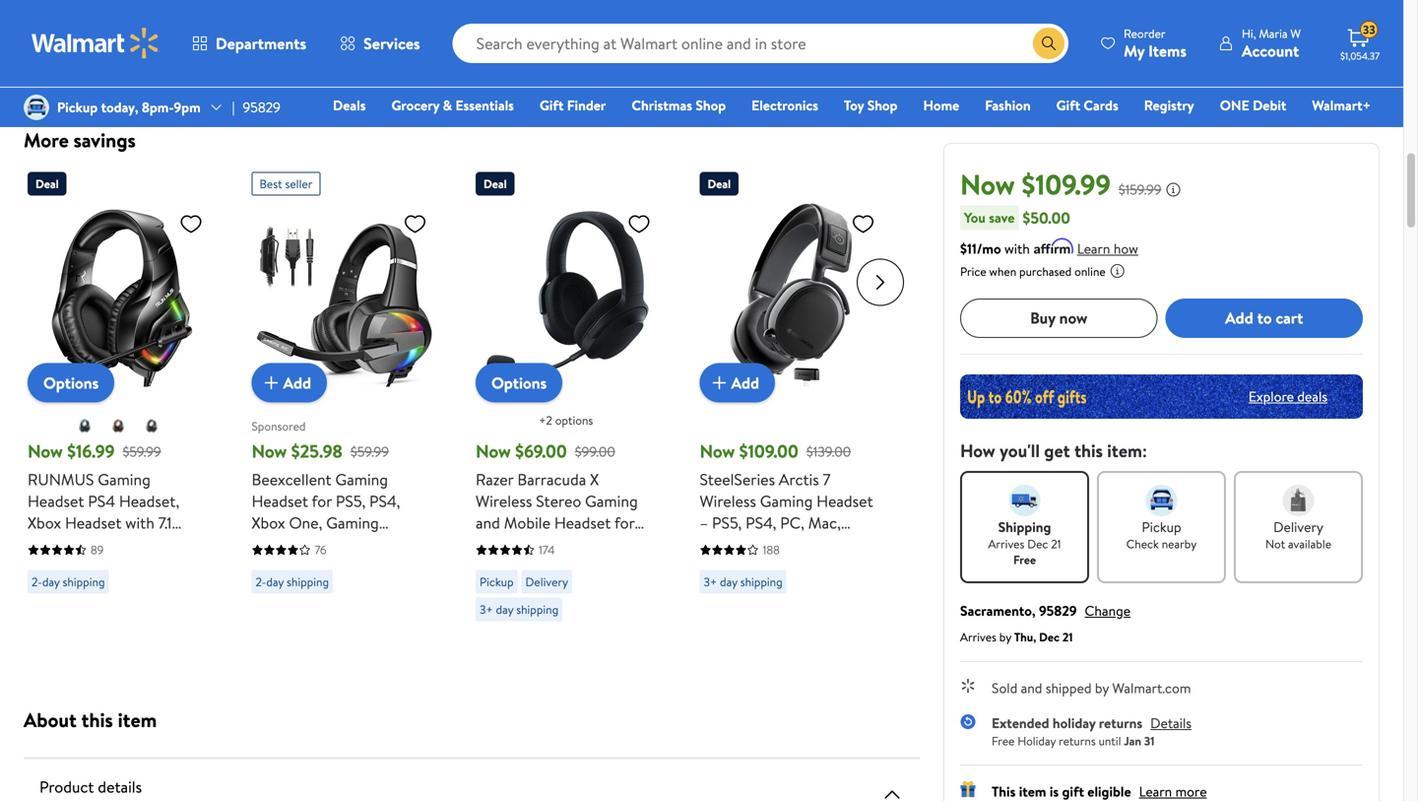 Task type: vqa. For each thing, say whether or not it's contained in the screenshot.
the right item
yes



Task type: describe. For each thing, give the bounding box(es) containing it.
ps5, inside now $69.00 $99.00 razer barracuda x wireless stereo gaming and mobile headset for pc, ps5, nintendo switch & android, 2.4ghz, black
[[504, 534, 534, 555]]

now for now $109.00 $139.00 steelseries arctis 7 wireless gaming headset – ps5, ps4, pc, mac, android, playstation & nintendo switch - black
[[700, 439, 735, 464]]

toy shop
[[844, 96, 898, 115]]

reorder my items
[[1124, 25, 1187, 62]]

day down mobile
[[496, 601, 514, 618]]

free for shipping
[[1014, 551, 1037, 568]]

add to cart image for deal
[[708, 371, 732, 395]]

this item is gift eligible learn more
[[992, 782, 1208, 801]]

compatible
[[70, 577, 149, 599]]

more
[[1176, 782, 1208, 801]]

seller
[[285, 175, 313, 192]]

holiday
[[1053, 713, 1096, 732]]

$99.00
[[575, 442, 616, 461]]

nintendo inside now $69.00 $99.00 razer barracuda x wireless stereo gaming and mobile headset for pc, ps5, nintendo switch & android, 2.4ghz, black
[[538, 534, 602, 555]]

items
[[1149, 40, 1187, 62]]

gift cards
[[1057, 96, 1119, 115]]

departments
[[216, 33, 307, 54]]

$59.99 inside sponsored now $25.98 $59.99 beexcellent gaming headset for ps5, ps4, xbox one, gaming headphones with noise canceling microphone surround sound & led rgb light for ps5 xbox pc laptop mac nintendo switch
[[351, 442, 389, 461]]

free for extended
[[992, 732, 1015, 749]]

$25.98
[[291, 439, 343, 464]]

headset inside now $69.00 $99.00 razer barracuda x wireless stereo gaming and mobile headset for pc, ps5, nintendo switch & android, 2.4ghz, black
[[555, 512, 611, 534]]

details
[[98, 776, 142, 798]]

gaming inside the now $16.99 $59.99 runmus gaming headset ps4 headset, xbox headset with 7.1 surround sound, noise canceling mic & rgb light, compatible with ps4, ps5, xbox one, pc, laptop, mac
[[98, 469, 151, 490]]

gift finder
[[540, 96, 606, 115]]

more savings
[[24, 126, 136, 154]]

today,
[[101, 97, 138, 117]]

$139.00
[[807, 442, 851, 461]]

2- for $59.99
[[32, 573, 42, 590]]

sold
[[992, 678, 1018, 697]]

options for $16.99
[[43, 372, 99, 394]]

ps5, inside the now $16.99 $59.99 runmus gaming headset ps4 headset, xbox headset with 7.1 surround sound, noise canceling mic & rgb light, compatible with ps4, ps5, xbox one, pc, laptop, mac
[[62, 599, 92, 620]]

mobile
[[504, 512, 551, 534]]

deals link
[[324, 95, 375, 116]]

gift for gift finder
[[540, 96, 564, 115]]

with left 7.1
[[125, 512, 155, 534]]

3 deal from the left
[[708, 175, 731, 192]]

explore
[[1249, 387, 1295, 406]]

steelseries
[[700, 469, 775, 490]]

intent image for shipping image
[[1009, 485, 1041, 516]]

best
[[260, 175, 282, 192]]

grocery & essentials
[[392, 96, 514, 115]]

for up 76
[[312, 490, 332, 512]]

gaming up 76
[[326, 512, 379, 534]]

switch inside now $69.00 $99.00 razer barracuda x wireless stereo gaming and mobile headset for pc, ps5, nintendo switch & android, 2.4ghz, black
[[605, 534, 651, 555]]

0 horizontal spatial returns
[[1059, 732, 1096, 749]]

stereo
[[536, 490, 582, 512]]

you'll
[[1000, 438, 1040, 463]]

cards
[[1084, 96, 1119, 115]]

sponsored now $25.98 $59.99 beexcellent gaming headset for ps5, ps4, xbox one, gaming headphones with noise canceling microphone surround sound & led rgb light for ps5 xbox pc laptop mac nintendo switch
[[252, 418, 424, 664]]

ps4, inside now $109.00 $139.00 steelseries arctis 7 wireless gaming headset – ps5, ps4, pc, mac, android, playstation & nintendo switch - black
[[746, 512, 777, 534]]

0 horizontal spatial item
[[118, 706, 157, 734]]

wireless for $109.00
[[700, 490, 757, 512]]

gaming inside now $109.00 $139.00 steelseries arctis 7 wireless gaming headset – ps5, ps4, pc, mac, android, playstation & nintendo switch - black
[[760, 490, 813, 512]]

delivery not available
[[1266, 517, 1332, 552]]

with right compatible
[[153, 577, 182, 599]]

sacramento, 95829 change arrives by thu, dec 21
[[961, 601, 1131, 645]]

shop for toy shop
[[868, 96, 898, 115]]

light,
[[28, 577, 66, 599]]

nintendo inside now $109.00 $139.00 steelseries arctis 7 wireless gaming headset – ps5, ps4, pc, mac, android, playstation & nintendo switch - black
[[700, 555, 764, 577]]

mic
[[99, 555, 124, 577]]

search icon image
[[1042, 35, 1057, 51]]

7
[[823, 469, 831, 490]]

31
[[1145, 732, 1155, 749]]

174
[[539, 541, 555, 558]]

$11/mo with
[[961, 239, 1030, 258]]

add to favorites list, beexcellent gaming headset for ps5, ps4, xbox one, gaming headphones with noise canceling microphone surround sound & led rgb light for ps5 xbox pc laptop mac nintendo switch image
[[403, 211, 427, 236]]

product details image
[[881, 783, 904, 801]]

for inside now $69.00 $99.00 razer barracuda x wireless stereo gaming and mobile headset for pc, ps5, nintendo switch & android, 2.4ghz, black
[[615, 512, 635, 534]]

headset,
[[119, 490, 180, 512]]

headset inside now $109.00 $139.00 steelseries arctis 7 wireless gaming headset – ps5, ps4, pc, mac, android, playstation & nintendo switch - black
[[817, 490, 874, 512]]

1 vertical spatial this
[[81, 706, 113, 734]]

black for $69.00
[[608, 555, 644, 577]]

pickup inside the product group
[[480, 573, 514, 590]]

savings
[[73, 126, 136, 154]]

headset left ps4
[[28, 490, 84, 512]]

departments button
[[175, 20, 323, 67]]

$16.99
[[67, 439, 115, 464]]

add button for best seller
[[252, 363, 327, 402]]

check
[[1127, 535, 1160, 552]]

product
[[39, 776, 94, 798]]

mac inside sponsored now $25.98 $59.99 beexcellent gaming headset for ps5, ps4, xbox one, gaming headphones with noise canceling microphone surround sound & led rgb light for ps5 xbox pc laptop mac nintendo switch
[[327, 620, 356, 642]]

pc, inside now $109.00 $139.00 steelseries arctis 7 wireless gaming headset – ps5, ps4, pc, mac, android, playstation & nintendo switch - black
[[781, 512, 805, 534]]

sacramento,
[[961, 601, 1036, 620]]

finder
[[567, 96, 606, 115]]

shipping down 188
[[741, 573, 783, 590]]

surround inside the now $16.99 $59.99 runmus gaming headset ps4 headset, xbox headset with 7.1 surround sound, noise canceling mic & rgb light, compatible with ps4, ps5, xbox one, pc, laptop, mac
[[28, 534, 90, 555]]

services
[[364, 33, 420, 54]]

my
[[1124, 40, 1145, 62]]

by inside the sacramento, 95829 change arrives by thu, dec 21
[[1000, 628, 1012, 645]]

now for now $109.99
[[961, 165, 1016, 203]]

1 vertical spatial learn
[[1140, 782, 1173, 801]]

change
[[1085, 601, 1131, 620]]

learn more button
[[1140, 782, 1208, 801]]

home
[[924, 96, 960, 115]]

ps4
[[88, 490, 115, 512]]

2- for $25.98
[[256, 573, 266, 590]]

canceling inside the now $16.99 $59.99 runmus gaming headset ps4 headset, xbox headset with 7.1 surround sound, noise canceling mic & rgb light, compatible with ps4, ps5, xbox one, pc, laptop, mac
[[28, 555, 95, 577]]

1 horizontal spatial returns
[[1099, 713, 1143, 732]]

day left -
[[720, 573, 738, 590]]

deals
[[333, 96, 366, 115]]

& inside now $109.00 $139.00 steelseries arctis 7 wireless gaming headset – ps5, ps4, pc, mac, android, playstation & nintendo switch - black
[[843, 534, 853, 555]]

+2
[[539, 412, 553, 429]]

android, inside now $69.00 $99.00 razer barracuda x wireless stereo gaming and mobile headset for pc, ps5, nintendo switch & android, 2.4ghz, black
[[490, 555, 548, 577]]

thu,
[[1015, 628, 1037, 645]]

android, inside now $109.00 $139.00 steelseries arctis 7 wireless gaming headset – ps5, ps4, pc, mac, android, playstation & nintendo switch - black
[[700, 534, 758, 555]]

21 inside shipping arrives dec 21 free
[[1052, 535, 1062, 552]]

& right grocery
[[443, 96, 452, 115]]

x
[[590, 469, 599, 490]]

ps5, inside now $109.00 $139.00 steelseries arctis 7 wireless gaming headset – ps5, ps4, pc, mac, android, playstation & nintendo switch - black
[[712, 512, 742, 534]]

1 vertical spatial 3+
[[480, 601, 493, 618]]

price
[[961, 263, 987, 280]]

when
[[990, 263, 1017, 280]]

dec inside shipping arrives dec 21 free
[[1028, 535, 1049, 552]]

w
[[1291, 25, 1302, 42]]

explore deals
[[1249, 387, 1328, 406]]

deals
[[1298, 387, 1328, 406]]

shipped
[[1046, 678, 1092, 697]]

21 inside the sacramento, 95829 change arrives by thu, dec 21
[[1063, 628, 1073, 645]]

xbox right ps5
[[379, 599, 413, 620]]

pc, inside now $69.00 $99.00 razer barracuda x wireless stereo gaming and mobile headset for pc, ps5, nintendo switch & android, 2.4ghz, black
[[476, 534, 500, 555]]

explore deals link
[[1241, 379, 1336, 414]]

extended holiday returns details free holiday returns until jan 31
[[992, 713, 1192, 749]]

1 horizontal spatial item
[[1019, 782, 1047, 801]]

add to favorites list, runmus gaming headset ps4 headset, xbox headset with 7.1 surround sound, noise canceling mic & rgb light, compatible with ps4, ps5, xbox one, pc, laptop, mac image
[[179, 211, 203, 236]]

+2 options
[[539, 412, 593, 429]]

one
[[1221, 96, 1250, 115]]

holiday
[[1018, 732, 1056, 749]]

options link for $69.00
[[476, 363, 563, 402]]

steelseries arctis 7  wireless gaming headset – ps5, ps4, pc, mac, android, playstation & nintendo switch - black image
[[700, 203, 883, 387]]

sound
[[318, 577, 361, 599]]

1 horizontal spatial by
[[1096, 678, 1110, 697]]

mac,
[[809, 512, 841, 534]]

buy
[[1031, 307, 1056, 329]]

product group containing now $25.98
[[252, 164, 435, 664]]

& inside the now $16.99 $59.99 runmus gaming headset ps4 headset, xbox headset with 7.1 surround sound, noise canceling mic & rgb light, compatible with ps4, ps5, xbox one, pc, laptop, mac
[[128, 555, 138, 577]]

you save $50.00
[[965, 207, 1071, 228]]

to
[[1258, 307, 1273, 329]]

noise inside the now $16.99 $59.99 runmus gaming headset ps4 headset, xbox headset with 7.1 surround sound, noise canceling mic & rgb light, compatible with ps4, ps5, xbox one, pc, laptop, mac
[[144, 534, 183, 555]]

product group containing now $69.00
[[476, 164, 659, 633]]

2 horizontal spatial 2-
[[704, 13, 715, 30]]

now $109.00 $139.00 steelseries arctis 7 wireless gaming headset – ps5, ps4, pc, mac, android, playstation & nintendo switch - black
[[700, 439, 874, 577]]

intent image for pickup image
[[1146, 485, 1178, 516]]

k1b rgb image
[[144, 418, 159, 434]]

reorder
[[1124, 25, 1166, 42]]

learn more about strikethrough prices image
[[1166, 182, 1182, 197]]

now
[[1060, 307, 1088, 329]]

essentials
[[456, 96, 514, 115]]

shop for christmas shop
[[696, 96, 726, 115]]

rgb inside the now $16.99 $59.99 runmus gaming headset ps4 headset, xbox headset with 7.1 surround sound, noise canceling mic & rgb light, compatible with ps4, ps5, xbox one, pc, laptop, mac
[[142, 555, 174, 577]]

$159.99
[[1119, 180, 1162, 199]]

options for $69.00
[[492, 372, 547, 394]]

add to cart button
[[1166, 298, 1364, 338]]

options link for $16.99
[[28, 363, 114, 402]]

| 95829
[[232, 97, 281, 117]]

& inside now $69.00 $99.00 razer barracuda x wireless stereo gaming and mobile headset for pc, ps5, nintendo switch & android, 2.4ghz, black
[[476, 555, 486, 577]]

gifting made easy image
[[961, 781, 976, 797]]

95829 for |
[[243, 97, 281, 117]]

-
[[817, 555, 823, 577]]

k1b red image
[[110, 418, 126, 434]]

learn how button
[[1078, 238, 1139, 259]]



Task type: locate. For each thing, give the bounding box(es) containing it.
now up steelseries
[[700, 439, 735, 464]]

1 horizontal spatial pc,
[[476, 534, 500, 555]]

get
[[1045, 438, 1071, 463]]

pickup for today,
[[57, 97, 98, 117]]

add to favorites list, razer barracuda x wireless stereo gaming and mobile headset for pc, ps5, nintendo switch & android, 2.4ghz, black image
[[628, 211, 651, 236]]

add up "$109.00"
[[732, 372, 760, 393]]

0 horizontal spatial by
[[1000, 628, 1012, 645]]

pickup for check
[[1142, 517, 1182, 536]]

$109.99
[[1022, 165, 1111, 203]]

arctis
[[779, 469, 819, 490]]

switch inside sponsored now $25.98 $59.99 beexcellent gaming headset for ps5, ps4, xbox one, gaming headphones with noise canceling microphone surround sound & led rgb light for ps5 xbox pc laptop mac nintendo switch
[[252, 642, 297, 664]]

1 horizontal spatial options link
[[476, 363, 563, 402]]

ps5, left "174"
[[504, 534, 534, 555]]

0 horizontal spatial 2-day shipping
[[32, 573, 105, 590]]

0 horizontal spatial 2-
[[32, 573, 42, 590]]

ps4, left compatible
[[28, 599, 58, 620]]

1 vertical spatial 21
[[1063, 628, 1073, 645]]

pickup down intent image for pickup
[[1142, 517, 1182, 536]]

headset up 89
[[65, 512, 122, 534]]

1 horizontal spatial options
[[492, 372, 547, 394]]

legal information image
[[1110, 263, 1126, 279]]

2 black from the left
[[827, 555, 863, 577]]

razer
[[476, 469, 514, 490]]

k1b blue image
[[77, 418, 92, 434]]

0 horizontal spatial pickup
[[57, 97, 98, 117]]

now $109.99
[[961, 165, 1111, 203]]

2 horizontal spatial ps4,
[[746, 512, 777, 534]]

1 horizontal spatial noise
[[374, 534, 412, 555]]

0 vertical spatial pickup
[[57, 97, 98, 117]]

pc, right compatible
[[170, 599, 195, 620]]

headset
[[28, 490, 84, 512], [252, 490, 308, 512], [817, 490, 874, 512], [65, 512, 122, 534], [555, 512, 611, 534]]

188
[[763, 541, 780, 558]]

1 vertical spatial 3+ day shipping
[[480, 601, 559, 618]]

about
[[24, 706, 77, 734]]

1 horizontal spatial 2-day shipping
[[256, 573, 329, 590]]

delivery down "174"
[[526, 573, 569, 590]]

pickup today, 8pm-9pm
[[57, 97, 201, 117]]

noise
[[144, 534, 183, 555], [374, 534, 412, 555]]

gaming up playstation
[[760, 490, 813, 512]]

0 horizontal spatial mac
[[82, 620, 111, 642]]

2 canceling from the left
[[252, 555, 319, 577]]

2 mac from the left
[[327, 620, 356, 642]]

electronics link
[[743, 95, 828, 116]]

mac
[[82, 620, 111, 642], [327, 620, 356, 642]]

shipping arrives dec 21 free
[[989, 517, 1062, 568]]

options
[[555, 412, 593, 429]]

beexcellent gaming headset for ps5, ps4, xbox one, gaming headphones with noise canceling microphone surround sound & led rgb light for ps5 xbox pc laptop mac nintendo switch image
[[252, 203, 435, 387]]

95829 right the |
[[243, 97, 281, 117]]

learn left more
[[1140, 782, 1173, 801]]

0 vertical spatial item
[[118, 706, 157, 734]]

add to cart image for best seller
[[260, 371, 283, 395]]

with right 76
[[341, 534, 370, 555]]

with inside sponsored now $25.98 $59.99 beexcellent gaming headset for ps5, ps4, xbox one, gaming headphones with noise canceling microphone surround sound & led rgb light for ps5 xbox pc laptop mac nintendo switch
[[341, 534, 370, 555]]

1 vertical spatial item
[[1019, 782, 1047, 801]]

1 horizontal spatial pickup
[[480, 573, 514, 590]]

day up christmas shop
[[715, 13, 732, 30]]

2 options from the left
[[492, 372, 547, 394]]

1 gift from the left
[[540, 96, 564, 115]]

headset inside sponsored now $25.98 $59.99 beexcellent gaming headset for ps5, ps4, xbox one, gaming headphones with noise canceling microphone surround sound & led rgb light for ps5 xbox pc laptop mac nintendo switch
[[252, 490, 308, 512]]

christmas
[[632, 96, 693, 115]]

available
[[1289, 535, 1332, 552]]

1 options from the left
[[43, 372, 99, 394]]

black right '2.4ghz,'
[[608, 555, 644, 577]]

–
[[700, 512, 709, 534]]

toy shop link
[[836, 95, 907, 116]]

$59.99 right the $25.98
[[351, 442, 389, 461]]

0 vertical spatial delivery
[[1274, 517, 1324, 536]]

2- up laptop,
[[32, 573, 42, 590]]

1 add to cart image from the left
[[260, 371, 283, 395]]

not
[[1266, 535, 1286, 552]]

1 shop from the left
[[696, 96, 726, 115]]

gift left the finder
[[540, 96, 564, 115]]

0 horizontal spatial switch
[[252, 642, 297, 664]]

1 horizontal spatial nintendo
[[538, 534, 602, 555]]

0 horizontal spatial black
[[608, 555, 644, 577]]

0 horizontal spatial surround
[[28, 534, 90, 555]]

21 up the sacramento, 95829 change arrives by thu, dec 21
[[1052, 535, 1062, 552]]

2 horizontal spatial deal
[[708, 175, 731, 192]]

$59.99
[[123, 442, 161, 461], [351, 442, 389, 461]]

1 deal from the left
[[35, 175, 59, 192]]

1 add button from the left
[[252, 363, 327, 402]]

now up razer
[[476, 439, 511, 464]]

1 horizontal spatial switch
[[605, 534, 651, 555]]

ps4, up microphone
[[369, 490, 400, 512]]

2 horizontal spatial switch
[[768, 555, 813, 577]]

2- up christmas shop link
[[704, 13, 715, 30]]

returns
[[1099, 713, 1143, 732], [1059, 732, 1096, 749]]

free inside shipping arrives dec 21 free
[[1014, 551, 1037, 568]]

1 noise from the left
[[144, 534, 183, 555]]

shop
[[696, 96, 726, 115], [868, 96, 898, 115]]

1 vertical spatial one,
[[133, 599, 167, 620]]

gaming inside now $69.00 $99.00 razer barracuda x wireless stereo gaming and mobile headset for pc, ps5, nintendo switch & android, 2.4ghz, black
[[585, 490, 638, 512]]

0 vertical spatial 3+
[[704, 573, 717, 590]]

returns left until in the right bottom of the page
[[1059, 732, 1096, 749]]

by left thu,
[[1000, 628, 1012, 645]]

0 horizontal spatial rgb
[[142, 555, 174, 577]]

21
[[1052, 535, 1062, 552], [1063, 628, 1073, 645]]

how
[[1114, 239, 1139, 258]]

1 horizontal spatial and
[[1021, 678, 1043, 697]]

1 horizontal spatial wireless
[[700, 490, 757, 512]]

3+ day shipping
[[704, 573, 783, 590], [480, 601, 559, 618]]

2-
[[704, 13, 715, 30], [32, 573, 42, 590], [256, 573, 266, 590]]

christmas shop
[[632, 96, 726, 115]]

0 horizontal spatial $59.99
[[123, 442, 161, 461]]

pickup inside pickup check nearby
[[1142, 517, 1182, 536]]

pc, left mobile
[[476, 534, 500, 555]]

walmart image
[[32, 28, 160, 59]]

1 horizontal spatial black
[[827, 555, 863, 577]]

pc, inside the now $16.99 $59.99 runmus gaming headset ps4 headset, xbox headset with 7.1 surround sound, noise canceling mic & rgb light, compatible with ps4, ps5, xbox one, pc, laptop, mac
[[170, 599, 195, 620]]

2 deal from the left
[[484, 175, 507, 192]]

and left mobile
[[476, 512, 500, 534]]

0 horizontal spatial add to cart image
[[260, 371, 283, 395]]

1 horizontal spatial gift
[[1057, 96, 1081, 115]]

for
[[312, 490, 332, 512], [615, 512, 635, 534], [325, 599, 345, 620]]

laptop,
[[28, 620, 79, 642]]

and right sold on the bottom right
[[1021, 678, 1043, 697]]

arrives down intent image for shipping
[[989, 535, 1025, 552]]

xbox down runmus
[[28, 512, 61, 534]]

one,
[[289, 512, 323, 534], [133, 599, 167, 620]]

pickup up 'more savings'
[[57, 97, 98, 117]]

options
[[43, 372, 99, 394], [492, 372, 547, 394]]

pickup check nearby
[[1127, 517, 1197, 552]]

xbox down 'mic'
[[96, 599, 129, 620]]

& inside sponsored now $25.98 $59.99 beexcellent gaming headset for ps5, ps4, xbox one, gaming headphones with noise canceling microphone surround sound & led rgb light for ps5 xbox pc laptop mac nintendo switch
[[365, 577, 375, 599]]

how you'll get this item:
[[961, 438, 1148, 463]]

2 wireless from the left
[[700, 490, 757, 512]]

1 horizontal spatial this
[[1075, 438, 1103, 463]]

extended
[[992, 713, 1050, 732]]

dec inside the sacramento, 95829 change arrives by thu, dec 21
[[1040, 628, 1060, 645]]

95829 for sacramento,
[[1039, 601, 1077, 620]]

runmus gaming headset ps4 headset, xbox headset with 7.1 surround sound, noise canceling mic & rgb light, compatible with ps4, ps5, xbox one, pc, laptop, mac image
[[28, 203, 211, 387]]

1 $59.99 from the left
[[123, 442, 161, 461]]

1 vertical spatial arrives
[[961, 628, 997, 645]]

add for best seller
[[283, 372, 311, 393]]

one debit
[[1221, 96, 1287, 115]]

one, inside sponsored now $25.98 $59.99 beexcellent gaming headset for ps5, ps4, xbox one, gaming headphones with noise canceling microphone surround sound & led rgb light for ps5 xbox pc laptop mac nintendo switch
[[289, 512, 323, 534]]

1 vertical spatial and
[[1021, 678, 1043, 697]]

wireless down "$109.00"
[[700, 490, 757, 512]]

toy
[[844, 96, 864, 115]]

product group
[[252, 0, 433, 72], [476, 0, 657, 72], [28, 164, 211, 642], [252, 164, 435, 664], [476, 164, 659, 633], [700, 164, 883, 633]]

1 vertical spatial rgb
[[252, 599, 283, 620]]

for left ps5
[[325, 599, 345, 620]]

until
[[1099, 732, 1122, 749]]

delivery
[[1274, 517, 1324, 536], [526, 573, 569, 590]]

pc, left mac,
[[781, 512, 805, 534]]

options link up +2 in the bottom left of the page
[[476, 363, 563, 402]]

black inside now $69.00 $99.00 razer barracuda x wireless stereo gaming and mobile headset for pc, ps5, nintendo switch & android, 2.4ghz, black
[[608, 555, 644, 577]]

0 horizontal spatial add button
[[252, 363, 327, 402]]

1 horizontal spatial 21
[[1063, 628, 1073, 645]]

0 vertical spatial free
[[1014, 551, 1037, 568]]

0 horizontal spatial add
[[283, 372, 311, 393]]

1 horizontal spatial android,
[[700, 534, 758, 555]]

0 vertical spatial dec
[[1028, 535, 1049, 552]]

arrives down sacramento,
[[961, 628, 997, 645]]

add to cart image up sponsored
[[260, 371, 283, 395]]

learn up online
[[1078, 239, 1111, 258]]

1 horizontal spatial add
[[732, 372, 760, 393]]

95829 left change button in the bottom right of the page
[[1039, 601, 1077, 620]]

2 options link from the left
[[476, 363, 563, 402]]

sold and shipped by walmart.com
[[992, 678, 1192, 697]]

0 vertical spatial this
[[1075, 438, 1103, 463]]

free
[[1014, 551, 1037, 568], [992, 732, 1015, 749]]

now $16.99 $59.99 runmus gaming headset ps4 headset, xbox headset with 7.1 surround sound, noise canceling mic & rgb light, compatible with ps4, ps5, xbox one, pc, laptop, mac
[[28, 439, 195, 642]]

1 horizontal spatial canceling
[[252, 555, 319, 577]]

0 horizontal spatial shop
[[696, 96, 726, 115]]

2-day shipping up 'electronics'
[[704, 13, 777, 30]]

android, left 188
[[700, 534, 758, 555]]

1 mac from the left
[[82, 620, 111, 642]]

intent image for delivery image
[[1283, 485, 1315, 516]]

0 vertical spatial 3+ day shipping
[[704, 573, 783, 590]]

gift for gift cards
[[1057, 96, 1081, 115]]

1 horizontal spatial delivery
[[1274, 517, 1324, 536]]

2 add to cart image from the left
[[708, 371, 732, 395]]

arrives inside the sacramento, 95829 change arrives by thu, dec 21
[[961, 628, 997, 645]]

ps5, right –
[[712, 512, 742, 534]]

noise inside sponsored now $25.98 $59.99 beexcellent gaming headset for ps5, ps4, xbox one, gaming headphones with noise canceling microphone surround sound & led rgb light for ps5 xbox pc laptop mac nintendo switch
[[374, 534, 412, 555]]

affirm image
[[1034, 238, 1074, 253]]

up to sixty percent off deals. shop now. image
[[961, 374, 1364, 418]]

free down shipping
[[1014, 551, 1037, 568]]

laptop
[[276, 620, 323, 642]]

2 horizontal spatial nintendo
[[700, 555, 764, 577]]

android,
[[700, 534, 758, 555], [490, 555, 548, 577]]

switch inside now $109.00 $139.00 steelseries arctis 7 wireless gaming headset – ps5, ps4, pc, mac, android, playstation & nintendo switch - black
[[768, 555, 813, 577]]

add left to
[[1226, 307, 1254, 329]]

1 horizontal spatial 3+ day shipping
[[704, 573, 783, 590]]

delivery for delivery
[[526, 573, 569, 590]]

product group containing now $16.99
[[28, 164, 211, 642]]

nintendo down led
[[360, 620, 424, 642]]

android, down mobile
[[490, 555, 548, 577]]

razer barracuda x wireless stereo gaming and mobile headset for pc, ps5, nintendo switch & android, 2.4ghz, black image
[[476, 203, 659, 387]]

2- up pc
[[256, 573, 266, 590]]

1 black from the left
[[608, 555, 644, 577]]

services button
[[323, 20, 437, 67]]

headset down $139.00
[[817, 490, 874, 512]]

xbox
[[28, 512, 61, 534], [252, 512, 285, 534], [96, 599, 129, 620], [379, 599, 413, 620]]

ps5, down 89
[[62, 599, 92, 620]]

0 horizontal spatial android,
[[490, 555, 548, 577]]

hi,
[[1242, 25, 1257, 42]]

how
[[961, 438, 996, 463]]

1 horizontal spatial 3+
[[704, 573, 717, 590]]

$50.00
[[1023, 207, 1071, 228]]

1 horizontal spatial ps4,
[[369, 490, 400, 512]]

shipping up the light at the bottom left of page
[[287, 573, 329, 590]]

0 horizontal spatial noise
[[144, 534, 183, 555]]

now inside the now $16.99 $59.99 runmus gaming headset ps4 headset, xbox headset with 7.1 surround sound, noise canceling mic & rgb light, compatible with ps4, ps5, xbox one, pc, laptop, mac
[[28, 439, 63, 464]]

0 vertical spatial rgb
[[142, 555, 174, 577]]

pc
[[252, 620, 272, 642]]

grocery & essentials link
[[383, 95, 523, 116]]

shipping up 'electronics'
[[735, 13, 777, 30]]

1 vertical spatial pickup
[[1142, 517, 1182, 536]]

options up k1b blue icon
[[43, 372, 99, 394]]

0 horizontal spatial and
[[476, 512, 500, 534]]

buy now
[[1031, 307, 1088, 329]]

1 horizontal spatial $59.99
[[351, 442, 389, 461]]

1 horizontal spatial add to cart image
[[708, 371, 732, 395]]

black for $109.00
[[827, 555, 863, 577]]

nintendo down stereo
[[538, 534, 602, 555]]

delivery inside the product group
[[526, 573, 569, 590]]

day up laptop,
[[42, 573, 60, 590]]

add button up sponsored
[[252, 363, 327, 402]]

product details
[[39, 776, 142, 798]]

add button for deal
[[700, 363, 775, 402]]

surround
[[28, 534, 90, 555], [252, 577, 315, 599]]

debit
[[1253, 96, 1287, 115]]

deal down the more
[[35, 175, 59, 192]]

add for deal
[[732, 372, 760, 393]]

headphones
[[252, 534, 337, 555]]

add to favorites list, steelseries arctis 7  wireless gaming headset – ps5, ps4, pc, mac, android, playstation & nintendo switch - black image
[[852, 211, 875, 236]]

0 horizontal spatial options
[[43, 372, 99, 394]]

2 vertical spatial pickup
[[480, 573, 514, 590]]

canceling left 'mic'
[[28, 555, 95, 577]]

registry
[[1145, 96, 1195, 115]]

grocery
[[392, 96, 440, 115]]

ps4, inside the now $16.99 $59.99 runmus gaming headset ps4 headset, xbox headset with 7.1 surround sound, noise canceling mic & rgb light, compatible with ps4, ps5, xbox one, pc, laptop, mac
[[28, 599, 58, 620]]

0 horizontal spatial pc,
[[170, 599, 195, 620]]

free left holiday
[[992, 732, 1015, 749]]

wireless for $69.00
[[476, 490, 532, 512]]

gift
[[540, 96, 564, 115], [1057, 96, 1081, 115]]

best seller
[[260, 175, 313, 192]]

7.1
[[158, 512, 172, 534]]

$1,054.37
[[1341, 49, 1380, 63]]

2 gift from the left
[[1057, 96, 1081, 115]]

arrives inside shipping arrives dec 21 free
[[989, 535, 1025, 552]]

canceling inside sponsored now $25.98 $59.99 beexcellent gaming headset for ps5, ps4, xbox one, gaming headphones with noise canceling microphone surround sound & led rgb light for ps5 xbox pc laptop mac nintendo switch
[[252, 555, 319, 577]]

shipping
[[999, 517, 1052, 536]]

& right mac,
[[843, 534, 853, 555]]

eligible
[[1088, 782, 1132, 801]]

add to cart image
[[260, 371, 283, 395], [708, 371, 732, 395]]

1 horizontal spatial deal
[[484, 175, 507, 192]]

now inside sponsored now $25.98 $59.99 beexcellent gaming headset for ps5, ps4, xbox one, gaming headphones with noise canceling microphone surround sound & led rgb light for ps5 xbox pc laptop mac nintendo switch
[[252, 439, 287, 464]]

fashion
[[985, 96, 1031, 115]]

wireless inside now $69.00 $99.00 razer barracuda x wireless stereo gaming and mobile headset for pc, ps5, nintendo switch & android, 2.4ghz, black
[[476, 490, 532, 512]]

ps5, down the $25.98
[[336, 490, 366, 512]]

ps5
[[349, 599, 375, 620]]

Search search field
[[453, 24, 1069, 63]]

deal down christmas shop link
[[708, 175, 731, 192]]

surround left 89
[[28, 534, 90, 555]]

shop right christmas
[[696, 96, 726, 115]]

deal down essentials
[[484, 175, 507, 192]]

walmart.com
[[1113, 678, 1192, 697]]

gaming down the $25.98
[[335, 469, 388, 490]]

jan
[[1125, 732, 1142, 749]]

free inside the extended holiday returns details free holiday returns until jan 31
[[992, 732, 1015, 749]]

delivery for delivery not available
[[1274, 517, 1324, 536]]

 image
[[24, 95, 49, 120]]

3+ day shipping down "174"
[[480, 601, 559, 618]]

2-day shipping up the light at the bottom left of page
[[256, 573, 329, 590]]

1 horizontal spatial surround
[[252, 577, 315, 599]]

2 horizontal spatial pc,
[[781, 512, 805, 534]]

black inside now $109.00 $139.00 steelseries arctis 7 wireless gaming headset – ps5, ps4, pc, mac, android, playstation & nintendo switch - black
[[827, 555, 863, 577]]

rgb inside sponsored now $25.98 $59.99 beexcellent gaming headset for ps5, ps4, xbox one, gaming headphones with noise canceling microphone surround sound & led rgb light for ps5 xbox pc laptop mac nintendo switch
[[252, 599, 283, 620]]

1 wireless from the left
[[476, 490, 532, 512]]

add up sponsored
[[283, 372, 311, 393]]

33
[[1364, 21, 1376, 38]]

2-day shipping down 89
[[32, 573, 105, 590]]

with up when
[[1005, 239, 1030, 258]]

2 add button from the left
[[700, 363, 775, 402]]

microphone
[[323, 555, 406, 577]]

0 horizontal spatial options link
[[28, 363, 114, 402]]

now up you
[[961, 165, 1016, 203]]

2 horizontal spatial add
[[1226, 307, 1254, 329]]

fashion link
[[977, 95, 1040, 116]]

1 vertical spatial 95829
[[1039, 601, 1077, 620]]

now for now $69.00 $99.00 razer barracuda x wireless stereo gaming and mobile headset for pc, ps5, nintendo switch & android, 2.4ghz, black
[[476, 439, 511, 464]]

now down sponsored
[[252, 439, 287, 464]]

0 horizontal spatial nintendo
[[360, 620, 424, 642]]

0 vertical spatial surround
[[28, 534, 90, 555]]

0 horizontal spatial 21
[[1052, 535, 1062, 552]]

21 right thu,
[[1063, 628, 1073, 645]]

1 vertical spatial free
[[992, 732, 1015, 749]]

nintendo inside sponsored now $25.98 $59.99 beexcellent gaming headset for ps5, ps4, xbox one, gaming headphones with noise canceling microphone surround sound & led rgb light for ps5 xbox pc laptop mac nintendo switch
[[360, 620, 424, 642]]

by right shipped
[[1096, 678, 1110, 697]]

details
[[1151, 713, 1192, 732]]

0 vertical spatial learn
[[1078, 239, 1111, 258]]

one, inside the now $16.99 $59.99 runmus gaming headset ps4 headset, xbox headset with 7.1 surround sound, noise canceling mic & rgb light, compatible with ps4, ps5, xbox one, pc, laptop, mac
[[133, 599, 167, 620]]

2-day shipping for $25.98
[[256, 573, 329, 590]]

account
[[1242, 40, 1300, 62]]

now inside now $109.00 $139.00 steelseries arctis 7 wireless gaming headset – ps5, ps4, pc, mac, android, playstation & nintendo switch - black
[[700, 439, 735, 464]]

about this item
[[24, 706, 157, 734]]

deal for now $16.99
[[35, 175, 59, 192]]

95829 inside the sacramento, 95829 change arrives by thu, dec 21
[[1039, 601, 1077, 620]]

0 vertical spatial and
[[476, 512, 500, 534]]

shipping down '2.4ghz,'
[[516, 601, 559, 618]]

ps5, inside sponsored now $25.98 $59.99 beexcellent gaming headset for ps5, ps4, xbox one, gaming headphones with noise canceling microphone surround sound & led rgb light for ps5 xbox pc laptop mac nintendo switch
[[336, 490, 366, 512]]

playstation
[[762, 534, 839, 555]]

Walmart Site-Wide search field
[[453, 24, 1069, 63]]

1 horizontal spatial one,
[[289, 512, 323, 534]]

1 options link from the left
[[28, 363, 114, 402]]

deal for now $69.00
[[484, 175, 507, 192]]

dec down intent image for shipping
[[1028, 535, 1049, 552]]

delivery down intent image for delivery
[[1274, 517, 1324, 536]]

1 horizontal spatial learn
[[1140, 782, 1173, 801]]

0 vertical spatial by
[[1000, 628, 1012, 645]]

1 horizontal spatial shop
[[868, 96, 898, 115]]

switch
[[605, 534, 651, 555], [768, 555, 813, 577], [252, 642, 297, 664]]

noise down headset,
[[144, 534, 183, 555]]

2 shop from the left
[[868, 96, 898, 115]]

wireless inside now $109.00 $139.00 steelseries arctis 7 wireless gaming headset – ps5, ps4, pc, mac, android, playstation & nintendo switch - black
[[700, 490, 757, 512]]

product group containing now $109.00
[[700, 164, 883, 633]]

ps4, inside sponsored now $25.98 $59.99 beexcellent gaming headset for ps5, ps4, xbox one, gaming headphones with noise canceling microphone surround sound & led rgb light for ps5 xbox pc laptop mac nintendo switch
[[369, 490, 400, 512]]

headset up headphones
[[252, 490, 308, 512]]

nintendo
[[538, 534, 602, 555], [700, 555, 764, 577], [360, 620, 424, 642]]

pickup down mobile
[[480, 573, 514, 590]]

now for now $16.99 $59.99 runmus gaming headset ps4 headset, xbox headset with 7.1 surround sound, noise canceling mic & rgb light, compatible with ps4, ps5, xbox one, pc, laptop, mac
[[28, 439, 63, 464]]

2 $59.99 from the left
[[351, 442, 389, 461]]

0 horizontal spatial 3+
[[480, 601, 493, 618]]

1 canceling from the left
[[28, 555, 95, 577]]

0 vertical spatial one,
[[289, 512, 323, 534]]

$59.99 inside the now $16.99 $59.99 runmus gaming headset ps4 headset, xbox headset with 7.1 surround sound, noise canceling mic & rgb light, compatible with ps4, ps5, xbox one, pc, laptop, mac
[[123, 442, 161, 461]]

beexcellent
[[252, 469, 332, 490]]

2-day shipping
[[704, 13, 777, 30], [32, 573, 105, 590], [256, 573, 329, 590]]

gaming down $99.00
[[585, 490, 638, 512]]

0 vertical spatial 95829
[[243, 97, 281, 117]]

this right get
[[1075, 438, 1103, 463]]

buy now button
[[961, 298, 1158, 338]]

2 horizontal spatial 2-day shipping
[[704, 13, 777, 30]]

2 noise from the left
[[374, 534, 412, 555]]

1 vertical spatial delivery
[[526, 573, 569, 590]]

surround inside sponsored now $25.98 $59.99 beexcellent gaming headset for ps5, ps4, xbox one, gaming headphones with noise canceling microphone surround sound & led rgb light for ps5 xbox pc laptop mac nintendo switch
[[252, 577, 315, 599]]

& right 'mic'
[[128, 555, 138, 577]]

shipping down 89
[[63, 573, 105, 590]]

learn inside button
[[1078, 239, 1111, 258]]

purchased
[[1020, 263, 1072, 280]]

2-day shipping for $59.99
[[32, 573, 105, 590]]

1 vertical spatial dec
[[1040, 628, 1060, 645]]

mac right laptop,
[[82, 620, 111, 642]]

mac right laptop
[[327, 620, 356, 642]]

1 horizontal spatial rgb
[[252, 599, 283, 620]]

0 horizontal spatial one,
[[133, 599, 167, 620]]

next slide for more savings list image
[[857, 259, 904, 306]]

mac inside the now $16.99 $59.99 runmus gaming headset ps4 headset, xbox headset with 7.1 surround sound, noise canceling mic & rgb light, compatible with ps4, ps5, xbox one, pc, laptop, mac
[[82, 620, 111, 642]]

2 horizontal spatial pickup
[[1142, 517, 1182, 536]]

0 horizontal spatial canceling
[[28, 555, 95, 577]]

0 horizontal spatial gift
[[540, 96, 564, 115]]

one, down sound,
[[133, 599, 167, 620]]

1 horizontal spatial add button
[[700, 363, 775, 402]]

and inside now $69.00 $99.00 razer barracuda x wireless stereo gaming and mobile headset for pc, ps5, nintendo switch & android, 2.4ghz, black
[[476, 512, 500, 534]]

0 vertical spatial arrives
[[989, 535, 1025, 552]]

xbox down 'beexcellent'
[[252, 512, 285, 534]]

black right -
[[827, 555, 863, 577]]

0 horizontal spatial this
[[81, 706, 113, 734]]

delivery inside delivery not available
[[1274, 517, 1324, 536]]

switch left -
[[768, 555, 813, 577]]

3+
[[704, 573, 717, 590], [480, 601, 493, 618]]

now inside now $69.00 $99.00 razer barracuda x wireless stereo gaming and mobile headset for pc, ps5, nintendo switch & android, 2.4ghz, black
[[476, 439, 511, 464]]

0 horizontal spatial 3+ day shipping
[[480, 601, 559, 618]]

canceling up the light at the bottom left of page
[[252, 555, 319, 577]]

day down headphones
[[266, 573, 284, 590]]

add to cart image up steelseries
[[708, 371, 732, 395]]



